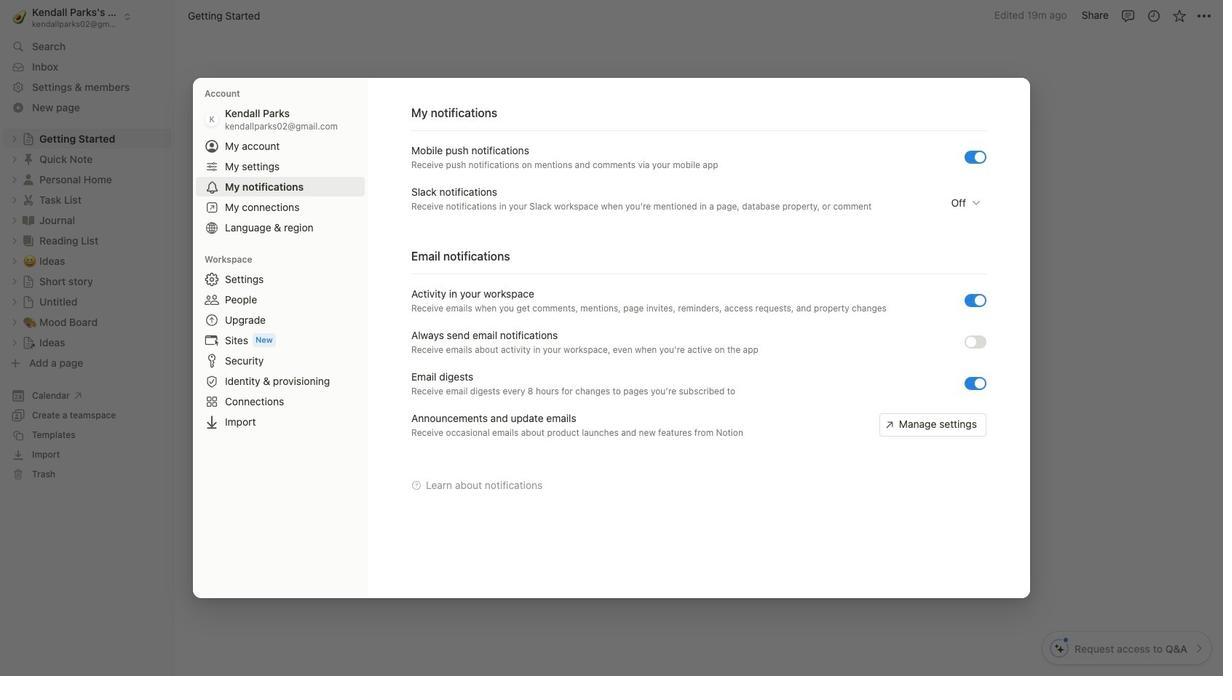 Task type: describe. For each thing, give the bounding box(es) containing it.
👋 image
[[443, 160, 458, 179]]

comments image
[[1122, 8, 1136, 23]]

updates image
[[1147, 8, 1162, 23]]



Task type: locate. For each thing, give the bounding box(es) containing it.
favorite image
[[1173, 8, 1187, 23]]

🥑 image
[[13, 8, 26, 26]]



Task type: vqa. For each thing, say whether or not it's contained in the screenshot.
👋 icon
yes



